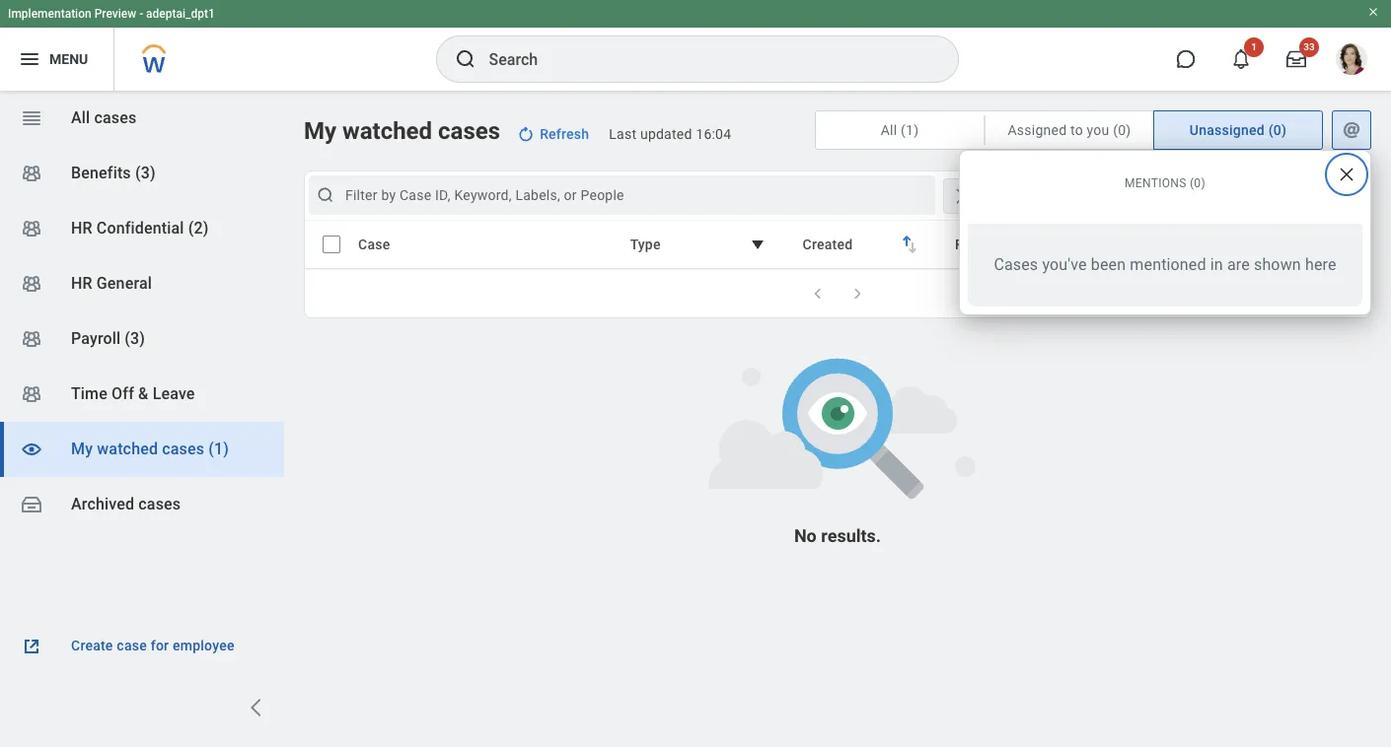 Task type: locate. For each thing, give the bounding box(es) containing it.
1 hr from the top
[[71, 219, 92, 238]]

1 caret down image from the left
[[746, 233, 769, 257]]

x image inside mentions (0) dialog
[[1337, 165, 1357, 185]]

my
[[304, 117, 337, 145], [71, 440, 93, 459]]

(3) for payroll (3)
[[125, 330, 145, 348]]

1 0 from the left
[[1181, 188, 1188, 203]]

caret down image for status
[[1330, 233, 1354, 257]]

1 horizontal spatial (1)
[[901, 122, 919, 138]]

caret down image right 'status'
[[1330, 233, 1354, 257]]

0 horizontal spatial (0)
[[1113, 122, 1131, 138]]

all
[[71, 109, 90, 127], [881, 122, 897, 138]]

search image for search workday search field
[[453, 47, 477, 71]]

1 horizontal spatial watched
[[342, 117, 432, 145]]

(0)
[[1113, 122, 1131, 138], [1269, 122, 1287, 138], [1190, 177, 1206, 190]]

cases down leave
[[162, 440, 204, 459]]

hr general
[[71, 274, 152, 293]]

caret down image inside status button
[[1330, 233, 1354, 257]]

contact card matrix manager image
[[20, 217, 43, 241], [20, 272, 43, 296]]

hr for hr general
[[71, 274, 92, 293]]

contact card matrix manager image down the grid view icon
[[20, 162, 43, 186]]

unassigned (0) button
[[1155, 112, 1322, 149]]

0 vertical spatial cases
[[1313, 188, 1353, 204]]

1 horizontal spatial assigned
[[1103, 237, 1162, 253]]

0 horizontal spatial assigned
[[1008, 122, 1067, 138]]

0 vertical spatial contact card matrix manager image
[[20, 162, 43, 186]]

0 vertical spatial my
[[304, 117, 337, 145]]

1 horizontal spatial search image
[[453, 47, 477, 71]]

x image up recent
[[952, 184, 976, 208]]

0 vertical spatial contact card matrix manager image
[[20, 217, 43, 241]]

benefits
[[71, 164, 131, 183]]

1 vertical spatial cases
[[994, 256, 1038, 274]]

watched
[[342, 117, 432, 145], [97, 440, 158, 459]]

at tag mention image
[[1340, 118, 1364, 142]]

unassigned (0) tab panel
[[304, 171, 1372, 319]]

0 vertical spatial search image
[[453, 47, 477, 71]]

1 vertical spatial contact card matrix manager image
[[20, 328, 43, 351]]

33
[[1304, 41, 1315, 52]]

(0) inside unassigned (0) button
[[1269, 122, 1287, 138]]

sla
[[1111, 188, 1137, 204]]

assigned up been
[[1103, 237, 1162, 253]]

all inside all (1) button
[[881, 122, 897, 138]]

tab list containing all (1)
[[815, 111, 1372, 150]]

&
[[138, 385, 149, 404]]

(0) inside assigned to you (0) 'button'
[[1113, 122, 1131, 138]]

tab list
[[815, 111, 1372, 150]]

mentions
[[1125, 177, 1187, 190]]

0 vertical spatial watched
[[342, 117, 432, 145]]

1 vertical spatial my
[[71, 440, 93, 459]]

contact card matrix manager image inside benefits (3) link
[[20, 162, 43, 186]]

2 vertical spatial contact card matrix manager image
[[20, 383, 43, 407]]

watched for my watched cases (1)
[[97, 440, 158, 459]]

assigned
[[1008, 122, 1067, 138], [1103, 237, 1162, 253]]

all cases link
[[0, 91, 284, 146]]

1 vertical spatial (3)
[[125, 330, 145, 348]]

0 horizontal spatial search image
[[316, 186, 336, 205]]

cases
[[1313, 188, 1353, 204], [994, 256, 1038, 274]]

all (1) button
[[816, 112, 984, 149]]

create case for employee
[[71, 638, 235, 654]]

cases left reset image
[[438, 117, 500, 145]]

assigned left to
[[1008, 122, 1067, 138]]

(2)
[[188, 219, 209, 238]]

caret down image
[[1050, 233, 1074, 257]]

(1)
[[901, 122, 919, 138], [209, 440, 229, 459]]

hr inside hr general link
[[71, 274, 92, 293]]

0 horizontal spatial cases
[[994, 256, 1038, 274]]

2 contact card matrix manager image from the top
[[20, 272, 43, 296]]

hr left the 'general'
[[71, 274, 92, 293]]

adeptai_dpt1
[[146, 7, 215, 21]]

1 horizontal spatial x image
[[1337, 165, 1357, 185]]

are
[[1227, 256, 1250, 274]]

assigned inside 'button'
[[1008, 122, 1067, 138]]

0 horizontal spatial my
[[71, 440, 93, 459]]

0 horizontal spatial all
[[71, 109, 90, 127]]

0 horizontal spatial x image
[[952, 184, 976, 208]]

cases
[[94, 109, 137, 127], [438, 117, 500, 145], [162, 440, 204, 459], [138, 495, 181, 514]]

2 hr from the top
[[71, 274, 92, 293]]

x image up the 0 cases
[[1337, 165, 1357, 185]]

you've
[[1042, 256, 1087, 274]]

status button
[[1262, 226, 1367, 263]]

0 horizontal spatial caret down image
[[746, 233, 769, 257]]

type
[[630, 237, 661, 253]]

assigned to you (0)
[[1008, 122, 1131, 138]]

0 horizontal spatial 0
[[1181, 188, 1188, 203]]

assigned for assigned to
[[1103, 237, 1162, 253]]

last updated 16:04
[[609, 126, 732, 142]]

contact card matrix manager image inside payroll (3) link
[[20, 328, 43, 351]]

all inside all cases link
[[71, 109, 90, 127]]

contact card matrix manager image inside time off & leave "link"
[[20, 383, 43, 407]]

1 contact card matrix manager image from the top
[[20, 217, 43, 241]]

(0) right unassigned
[[1269, 122, 1287, 138]]

0
[[1181, 188, 1188, 203], [1302, 188, 1310, 204]]

here
[[1305, 256, 1337, 274]]

(3) right 'benefits' on the left top of the page
[[135, 164, 156, 183]]

search image
[[453, 47, 477, 71], [316, 186, 336, 205]]

cases down 'action'
[[994, 256, 1038, 274]]

payroll
[[71, 330, 121, 348]]

Search Workday  search field
[[489, 37, 917, 81]]

1 horizontal spatial (0)
[[1190, 177, 1206, 190]]

0 vertical spatial (1)
[[901, 122, 919, 138]]

2 caret down image from the left
[[1330, 233, 1354, 257]]

hr down 'benefits' on the left top of the page
[[71, 219, 92, 238]]

list
[[0, 91, 284, 533]]

notifications large image
[[1231, 49, 1251, 69]]

(0) right 'you'
[[1113, 122, 1131, 138]]

3 contact card matrix manager image from the top
[[20, 383, 43, 407]]

caret down image
[[746, 233, 769, 257], [1330, 233, 1354, 257]]

(0) inside mentions (0) dialog
[[1190, 177, 1206, 190]]

action
[[1003, 237, 1045, 253]]

1 vertical spatial hr
[[71, 274, 92, 293]]

hr inside hr confidential (2) link
[[71, 219, 92, 238]]

caret down image left created
[[746, 233, 769, 257]]

all cases
[[71, 109, 137, 127]]

all for all (1)
[[881, 122, 897, 138]]

off
[[112, 385, 134, 404]]

1 vertical spatial search image
[[316, 186, 336, 205]]

1 horizontal spatial caret down image
[[1330, 233, 1354, 257]]

implementation
[[8, 7, 91, 21]]

assigned inside tab panel
[[1103, 237, 1162, 253]]

cases up benefits (3)
[[94, 109, 137, 127]]

x image
[[1337, 165, 1357, 185], [952, 184, 976, 208]]

sort up image
[[895, 230, 919, 254]]

0 right clock x image
[[1181, 188, 1188, 203]]

1 vertical spatial watched
[[97, 440, 158, 459]]

hr general link
[[0, 257, 284, 312]]

-
[[139, 7, 143, 21]]

create
[[71, 638, 113, 654]]

my for my watched cases
[[304, 117, 337, 145]]

1 horizontal spatial my
[[304, 117, 337, 145]]

search image inside filter by case id, keyword, labels, or people. type label: to find cases with specific labels applied "element"
[[316, 186, 336, 205]]

contact card matrix manager image up visible image
[[20, 383, 43, 407]]

1 contact card matrix manager image from the top
[[20, 162, 43, 186]]

0 vertical spatial hr
[[71, 219, 92, 238]]

33 button
[[1275, 37, 1319, 81]]

contact card matrix manager image
[[20, 162, 43, 186], [20, 328, 43, 351], [20, 383, 43, 407]]

my watched cases
[[304, 117, 500, 145]]

1 vertical spatial assigned
[[1103, 237, 1162, 253]]

chevron right image
[[245, 697, 268, 720]]

cases down my watched cases (1)
[[138, 495, 181, 514]]

menu button
[[0, 28, 114, 91]]

visible image
[[20, 438, 43, 462]]

contact card matrix manager image inside hr confidential (2) link
[[20, 217, 43, 241]]

(0) for mentions (0)
[[1190, 177, 1206, 190]]

my for my watched cases (1)
[[71, 440, 93, 459]]

(3)
[[135, 164, 156, 183], [125, 330, 145, 348]]

hr confidential (2)
[[71, 219, 209, 238]]

list containing all cases
[[0, 91, 284, 533]]

0 horizontal spatial (1)
[[209, 440, 229, 459]]

create case for employee link
[[20, 635, 264, 659]]

0 up status button on the top right of the page
[[1302, 188, 1310, 204]]

cases inside mentions (0) dialog
[[994, 256, 1038, 274]]

time
[[71, 385, 108, 404]]

cases up status button on the top right of the page
[[1313, 188, 1353, 204]]

in
[[1211, 256, 1223, 274]]

inbox large image
[[1287, 49, 1306, 69]]

1
[[1251, 41, 1257, 52]]

(0) left |
[[1190, 177, 1206, 190]]

reset image
[[516, 124, 536, 144]]

to
[[1166, 237, 1181, 253]]

0 for 0
[[1181, 188, 1188, 203]]

0 inside button
[[1181, 188, 1188, 203]]

contact card matrix manager image left payroll
[[20, 328, 43, 351]]

grid view image
[[20, 107, 43, 130]]

profile logan mcneil image
[[1336, 43, 1368, 79]]

unassigned
[[1190, 122, 1265, 138]]

0 vertical spatial assigned
[[1008, 122, 1067, 138]]

menu
[[49, 51, 88, 67]]

1 horizontal spatial cases
[[1313, 188, 1353, 204]]

2 0 from the left
[[1302, 188, 1310, 204]]

1 horizontal spatial 0
[[1302, 188, 1310, 204]]

0 vertical spatial (3)
[[135, 164, 156, 183]]

contact card matrix manager image inside hr general link
[[20, 272, 43, 296]]

hr
[[71, 219, 92, 238], [71, 274, 92, 293]]

(3) right payroll
[[125, 330, 145, 348]]

caret down image inside type "button"
[[746, 233, 769, 257]]

2 contact card matrix manager image from the top
[[20, 328, 43, 351]]

1 vertical spatial contact card matrix manager image
[[20, 272, 43, 296]]

1 vertical spatial (1)
[[209, 440, 229, 459]]

1 horizontal spatial all
[[881, 122, 897, 138]]

2 horizontal spatial (0)
[[1269, 122, 1287, 138]]

0 horizontal spatial watched
[[97, 440, 158, 459]]



Task type: describe. For each thing, give the bounding box(es) containing it.
mentioned
[[1130, 256, 1206, 274]]

contact card matrix manager image for hr general
[[20, 272, 43, 296]]

updated
[[640, 126, 692, 142]]

for
[[151, 638, 169, 654]]

assigned to you (0) button
[[986, 112, 1154, 149]]

assigned for assigned to you (0)
[[1008, 122, 1067, 138]]

benefits (3) link
[[0, 146, 284, 201]]

clock x image
[[1155, 187, 1175, 206]]

payroll (3)
[[71, 330, 145, 348]]

payroll (3) link
[[0, 312, 284, 367]]

general
[[97, 274, 152, 293]]

chevron left small image
[[808, 284, 828, 304]]

hr for hr confidential (2)
[[71, 219, 92, 238]]

case
[[358, 237, 390, 253]]

inbox image
[[20, 493, 43, 517]]

filter by case id, keyword, labels, or people. type label: to find cases with specific labels applied element
[[309, 176, 935, 215]]

my watched cases (1) link
[[0, 422, 284, 478]]

notifications element
[[1346, 39, 1362, 55]]

Filter by Case ID, Keyword, Labels, or People text field
[[345, 186, 905, 205]]

contact card matrix manager image for hr confidential (2)
[[20, 217, 43, 241]]

cases you've been mentioned in are shown here
[[994, 256, 1337, 274]]

contact card matrix manager image for time
[[20, 383, 43, 407]]

been
[[1091, 256, 1126, 274]]

created
[[803, 237, 853, 253]]

(1) inside button
[[901, 122, 919, 138]]

archived
[[71, 495, 134, 514]]

hr confidential (2) link
[[0, 201, 284, 257]]

cases inside unassigned (0) tab panel
[[1313, 188, 1353, 204]]

benefits (3)
[[71, 164, 156, 183]]

last
[[609, 126, 637, 142]]

close environment banner image
[[1368, 6, 1380, 18]]

justify image
[[18, 47, 41, 71]]

chevron right small image
[[848, 284, 867, 304]]

results.
[[821, 526, 881, 547]]

mentions (0)
[[1125, 177, 1206, 190]]

implementation preview -   adeptai_dpt1
[[8, 7, 215, 21]]

to
[[1071, 122, 1083, 138]]

leave
[[153, 385, 195, 404]]

recent action button
[[942, 226, 1087, 263]]

0 button
[[1145, 177, 1198, 215]]

recent action
[[955, 237, 1045, 253]]

employee
[[173, 638, 235, 654]]

time off & leave
[[71, 385, 195, 404]]

refresh
[[540, 126, 589, 142]]

(3) for benefits (3)
[[135, 164, 156, 183]]

mentions (0) dialog
[[959, 150, 1372, 316]]

type button
[[617, 226, 782, 263]]

16:04
[[696, 126, 732, 142]]

search image for filter by case id, keyword, labels, or people text box
[[316, 186, 336, 205]]

my watched cases (1)
[[71, 440, 229, 459]]

created button
[[790, 226, 934, 263]]

watched for my watched cases
[[342, 117, 432, 145]]

contact card matrix manager image for payroll
[[20, 328, 43, 351]]

confidential
[[97, 219, 184, 238]]

refresh button
[[508, 118, 601, 150]]

status
[[1275, 237, 1316, 253]]

case
[[117, 638, 147, 654]]

|
[[1206, 188, 1210, 204]]

archived cases link
[[0, 478, 284, 533]]

assigned to
[[1103, 237, 1181, 253]]

caret down image for type
[[746, 233, 769, 257]]

sort down image
[[901, 236, 925, 260]]

(0) for unassigned (0)
[[1269, 122, 1287, 138]]

you
[[1087, 122, 1110, 138]]

preview
[[94, 7, 136, 21]]

contact card matrix manager image for benefits
[[20, 162, 43, 186]]

unassigned (0)
[[1190, 122, 1287, 138]]

menu banner
[[0, 0, 1391, 91]]

time off & leave link
[[0, 367, 284, 422]]

recent
[[955, 237, 1000, 253]]

archived cases
[[71, 495, 181, 514]]

shown
[[1254, 256, 1301, 274]]

0 cases
[[1302, 188, 1353, 204]]

ext link image
[[20, 635, 43, 659]]

all (1)
[[881, 122, 919, 138]]

no results.
[[794, 526, 881, 547]]

no
[[794, 526, 817, 547]]

all for all cases
[[71, 109, 90, 127]]

0 for 0 cases
[[1302, 188, 1310, 204]]

1 button
[[1220, 37, 1264, 81]]



Task type: vqa. For each thing, say whether or not it's contained in the screenshot.
the leftmost 0
yes



